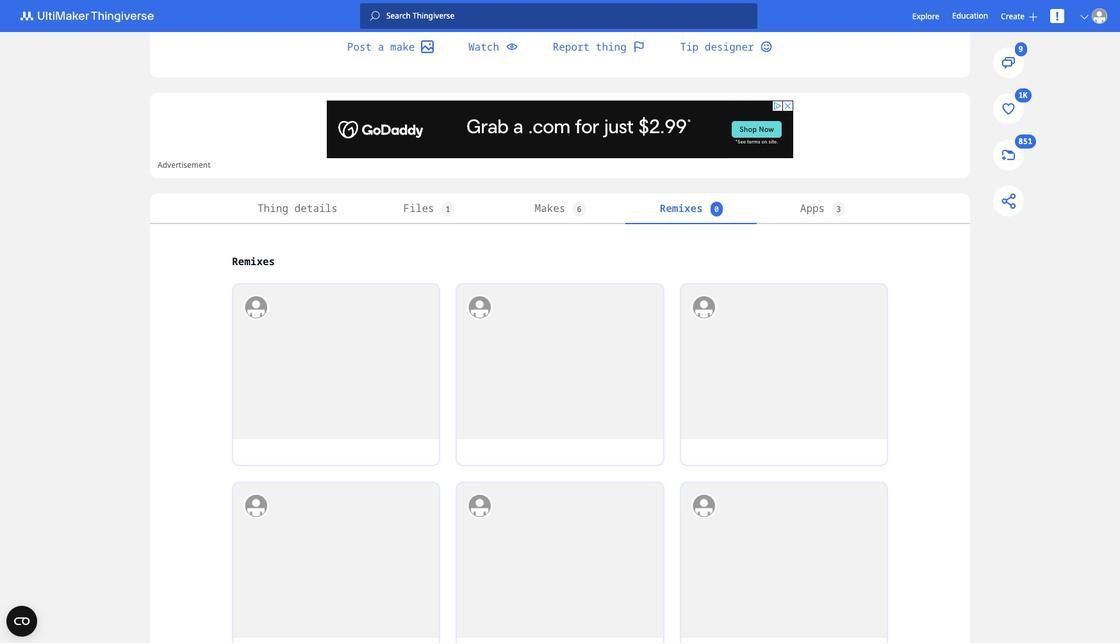 Task type: describe. For each thing, give the bounding box(es) containing it.
1 horizontal spatial remixes
[[660, 201, 703, 215]]

create
[[1001, 11, 1025, 21]]

1 vertical spatial remixes
[[232, 255, 275, 269]]

thing details button
[[232, 194, 363, 224]]

thing
[[596, 40, 627, 54]]

thing details
[[258, 201, 338, 215]]

3
[[837, 204, 841, 215]]

advertisement element
[[327, 101, 794, 158]]

0
[[715, 204, 719, 215]]

education link
[[953, 9, 989, 23]]

makerbot logo image
[[13, 8, 169, 24]]

Search Thingiverse text field
[[380, 11, 758, 21]]

files
[[404, 201, 434, 215]]

! link
[[1051, 8, 1065, 24]]

6
[[577, 204, 582, 215]]

post a make
[[347, 40, 415, 54]]

report thing link
[[538, 31, 661, 62]]

search control image
[[370, 11, 380, 21]]

advertisement
[[158, 160, 211, 171]]

a
[[378, 40, 384, 54]]

makes
[[535, 201, 566, 215]]

explore button
[[913, 11, 940, 21]]

education
[[953, 10, 989, 21]]

851
[[1019, 136, 1033, 147]]

9
[[1019, 44, 1024, 55]]



Task type: vqa. For each thing, say whether or not it's contained in the screenshot.


Task type: locate. For each thing, give the bounding box(es) containing it.
designer
[[705, 40, 754, 54]]

1
[[446, 204, 451, 215]]

0 vertical spatial remixes
[[660, 201, 703, 215]]

tip
[[680, 40, 699, 54]]

watch
[[469, 40, 499, 54]]

0 horizontal spatial remixes
[[232, 255, 275, 269]]

remixes down 'thing'
[[232, 255, 275, 269]]

tip designer
[[680, 40, 754, 54]]

!
[[1056, 8, 1059, 24]]

make
[[390, 40, 415, 54]]

remixes
[[660, 201, 703, 215], [232, 255, 275, 269]]

remixes left 0
[[660, 201, 703, 215]]

report thing
[[553, 40, 627, 54]]

watch button
[[453, 31, 534, 62]]

report
[[553, 40, 590, 54]]

details
[[295, 201, 338, 215]]

thing
[[258, 201, 288, 215]]

create button
[[1001, 11, 1038, 21]]

1k
[[1019, 90, 1028, 101]]

post a make link
[[332, 31, 449, 62]]

explore
[[913, 11, 940, 21]]

avatar image
[[1092, 8, 1108, 24], [244, 295, 269, 321], [468, 295, 493, 321], [692, 295, 717, 321], [244, 494, 269, 519], [468, 494, 493, 519], [692, 494, 717, 519]]

thumbnail representing an image or video in the carousel image
[[852, 0, 952, 15]]

tip designer button
[[665, 31, 789, 62]]

apps
[[801, 201, 825, 215]]

open widget image
[[6, 606, 37, 637]]

plusicon image
[[1030, 13, 1038, 21]]

post
[[347, 40, 372, 54]]



